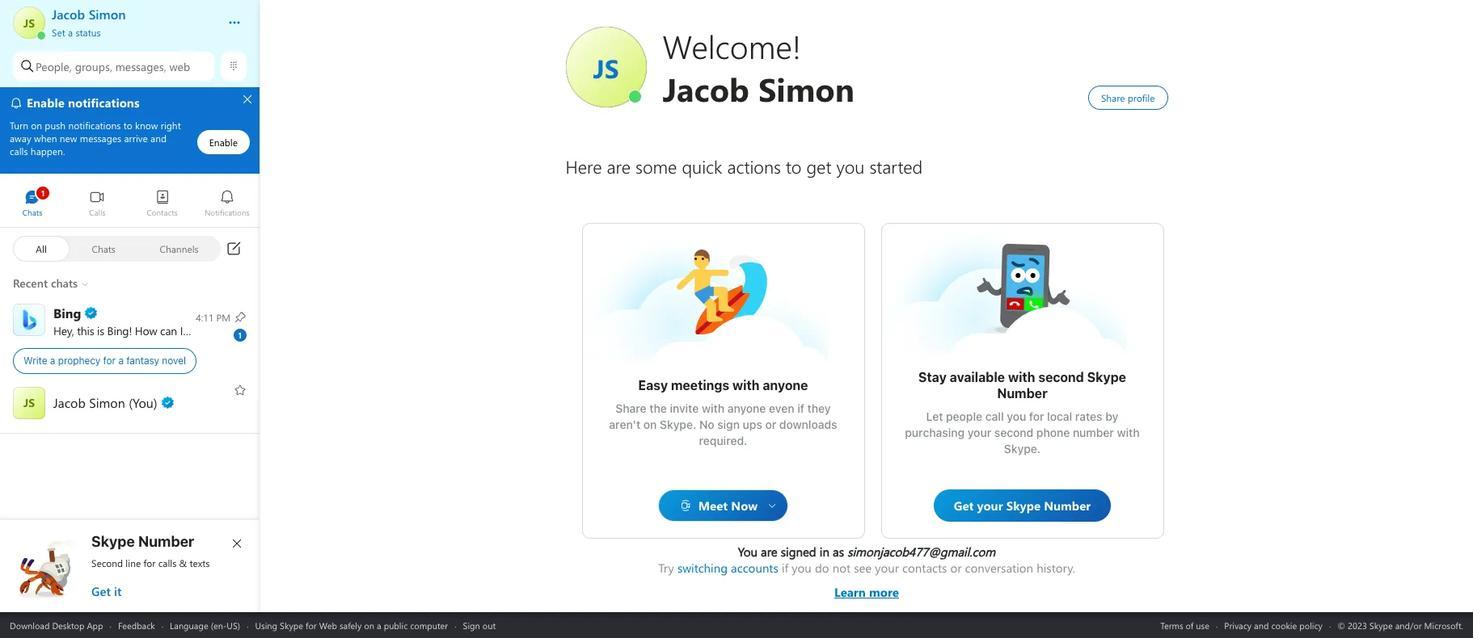 Task type: locate. For each thing, give the bounding box(es) containing it.
1 horizontal spatial second
[[1039, 370, 1084, 385]]

anyone up the even
[[763, 378, 808, 393]]

share the invite with anyone even if they aren't on skype. no sign ups or downloads required.
[[609, 402, 840, 448]]

you right call on the bottom of page
[[1007, 410, 1026, 424]]

a right set
[[68, 26, 73, 39]]

second inside let people call you for local rates by purchasing your second phone number with skype.
[[995, 426, 1034, 440]]

public
[[384, 620, 408, 632]]

skype up second
[[91, 534, 135, 551]]

for left web on the bottom of the page
[[306, 620, 317, 632]]

feedback link
[[118, 620, 155, 632]]

skype. inside let people call you for local rates by purchasing your second phone number with skype.
[[1004, 442, 1041, 456]]

mansurfer
[[675, 248, 733, 265]]

1 horizontal spatial skype.
[[1004, 442, 1041, 456]]

a inside button
[[68, 26, 73, 39]]

try
[[658, 560, 674, 577]]

prophecy
[[58, 355, 101, 367]]

phone
[[1037, 426, 1070, 440]]

local
[[1047, 410, 1073, 424]]

if right are
[[782, 560, 789, 577]]

you
[[210, 323, 228, 338], [1007, 410, 1026, 424], [792, 560, 812, 577]]

i
[[180, 323, 183, 338]]

you right "help"
[[210, 323, 228, 338]]

2 horizontal spatial you
[[1007, 410, 1026, 424]]

on down 'the'
[[644, 418, 657, 432]]

feedback
[[118, 620, 155, 632]]

bing
[[107, 323, 129, 338]]

second down call on the bottom of page
[[995, 426, 1034, 440]]

no
[[700, 418, 715, 432]]

1 vertical spatial skype
[[91, 534, 135, 551]]

skype.
[[660, 418, 697, 432], [1004, 442, 1041, 456]]

set
[[52, 26, 65, 39]]

0 horizontal spatial or
[[765, 418, 777, 432]]

0 horizontal spatial skype
[[91, 534, 135, 551]]

0 vertical spatial on
[[644, 418, 657, 432]]

your inside try switching accounts if you do not see your contacts or conversation history. learn more
[[875, 560, 899, 577]]

web
[[169, 59, 190, 74]]

1 vertical spatial your
[[875, 560, 899, 577]]

it
[[114, 584, 122, 600]]

1 vertical spatial number
[[138, 534, 194, 551]]

1 horizontal spatial if
[[798, 402, 805, 416]]

1 horizontal spatial skype
[[280, 620, 303, 632]]

call
[[986, 410, 1004, 424]]

purchasing
[[905, 426, 965, 440]]

1 vertical spatial or
[[951, 560, 962, 577]]

1 vertical spatial anyone
[[728, 402, 766, 416]]

1 horizontal spatial your
[[968, 426, 992, 440]]

or inside try switching accounts if you do not see your contacts or conversation history. learn more
[[951, 560, 962, 577]]

write
[[23, 355, 47, 367]]

your down call on the bottom of page
[[968, 426, 992, 440]]

easy meetings with anyone
[[638, 378, 808, 393]]

0 horizontal spatial number
[[138, 534, 194, 551]]

with inside let people call you for local rates by purchasing your second phone number with skype.
[[1117, 426, 1140, 440]]

0 horizontal spatial you
[[210, 323, 228, 338]]

0 vertical spatial skype.
[[660, 418, 697, 432]]

anyone up ups
[[728, 402, 766, 416]]

invite
[[670, 402, 699, 416]]

on right safely
[[364, 620, 374, 632]]

get it
[[91, 584, 122, 600]]

1 horizontal spatial number
[[997, 387, 1048, 401]]

you left do
[[792, 560, 812, 577]]

history.
[[1037, 560, 1075, 577]]

required.
[[699, 434, 748, 448]]

signed
[[781, 544, 817, 560]]

1 vertical spatial skype.
[[1004, 442, 1041, 456]]

skype right using
[[280, 620, 303, 632]]

terms of use link
[[1161, 620, 1210, 632]]

with right available
[[1008, 370, 1036, 385]]

terms of use
[[1161, 620, 1210, 632]]

whosthis
[[974, 240, 1024, 257]]

number up 'calls'
[[138, 534, 194, 551]]

for right line on the bottom left of page
[[144, 557, 156, 570]]

2 vertical spatial you
[[792, 560, 812, 577]]

your
[[968, 426, 992, 440], [875, 560, 899, 577]]

second up local
[[1039, 370, 1084, 385]]

1 horizontal spatial you
[[792, 560, 812, 577]]

a left fantasy
[[118, 355, 124, 367]]

a left public
[[377, 620, 381, 632]]

second
[[91, 557, 123, 570]]

0 horizontal spatial on
[[364, 620, 374, 632]]

0 vertical spatial your
[[968, 426, 992, 440]]

skype. down phone
[[1004, 442, 1041, 456]]

with inside share the invite with anyone even if they aren't on skype. no sign ups or downloads required.
[[702, 402, 725, 416]]

downloads
[[780, 418, 837, 432]]

if up downloads
[[798, 402, 805, 416]]

1 vertical spatial you
[[1007, 410, 1026, 424]]

status
[[76, 26, 101, 39]]

on inside share the invite with anyone even if they aren't on skype. no sign ups or downloads required.
[[644, 418, 657, 432]]

if
[[798, 402, 805, 416], [782, 560, 789, 577]]

0 horizontal spatial your
[[875, 560, 899, 577]]

with down by
[[1117, 426, 1140, 440]]

skype inside "skype number" element
[[91, 534, 135, 551]]

!
[[129, 323, 132, 338]]

download
[[10, 620, 50, 632]]

tab list
[[0, 183, 260, 227]]

this
[[77, 323, 94, 338]]

stay available with second skype number
[[919, 370, 1130, 401]]

they
[[808, 402, 831, 416]]

all
[[36, 242, 47, 255]]

&
[[179, 557, 187, 570]]

or right ups
[[765, 418, 777, 432]]

with
[[1008, 370, 1036, 385], [733, 378, 760, 393], [702, 402, 725, 416], [1117, 426, 1140, 440]]

0 horizontal spatial skype.
[[660, 418, 697, 432]]

1 vertical spatial if
[[782, 560, 789, 577]]

2 horizontal spatial skype
[[1087, 370, 1127, 385]]

number
[[997, 387, 1048, 401], [138, 534, 194, 551]]

0 vertical spatial second
[[1039, 370, 1084, 385]]

with up no
[[702, 402, 725, 416]]

1 horizontal spatial on
[[644, 418, 657, 432]]

0 vertical spatial or
[[765, 418, 777, 432]]

on
[[644, 418, 657, 432], [364, 620, 374, 632]]

your right see
[[875, 560, 899, 577]]

us)
[[227, 620, 240, 632]]

download desktop app
[[10, 620, 103, 632]]

using skype for web safely on a public computer
[[255, 620, 448, 632]]

with up ups
[[733, 378, 760, 393]]

anyone
[[763, 378, 808, 393], [728, 402, 766, 416]]

or right contacts
[[951, 560, 962, 577]]

number inside "skype number" element
[[138, 534, 194, 551]]

conversation
[[965, 560, 1034, 577]]

1 vertical spatial second
[[995, 426, 1034, 440]]

share
[[616, 402, 647, 416]]

skype inside stay available with second skype number
[[1087, 370, 1127, 385]]

for left local
[[1029, 410, 1044, 424]]

hey,
[[53, 323, 74, 338]]

by
[[1106, 410, 1119, 424]]

1 horizontal spatial or
[[951, 560, 962, 577]]

0 vertical spatial number
[[997, 387, 1048, 401]]

0 vertical spatial skype
[[1087, 370, 1127, 385]]

skype up by
[[1087, 370, 1127, 385]]

easy
[[638, 378, 668, 393]]

meetings
[[671, 378, 730, 393]]

number up call on the bottom of page
[[997, 387, 1048, 401]]

0 horizontal spatial second
[[995, 426, 1034, 440]]

people, groups, messages, web button
[[13, 52, 214, 81]]

with inside stay available with second skype number
[[1008, 370, 1036, 385]]

rates
[[1076, 410, 1103, 424]]

write a prophecy for a fantasy novel
[[23, 355, 186, 367]]

for inside let people call you for local rates by purchasing your second phone number with skype.
[[1029, 410, 1044, 424]]

learn
[[835, 585, 866, 601]]

in
[[820, 544, 830, 560]]

sign out link
[[463, 620, 496, 632]]

if inside try switching accounts if you do not see your contacts or conversation history. learn more
[[782, 560, 789, 577]]

privacy and cookie policy
[[1225, 620, 1323, 632]]

skype. down invite
[[660, 418, 697, 432]]

you
[[738, 544, 758, 560]]

2 vertical spatial skype
[[280, 620, 303, 632]]

0 horizontal spatial if
[[782, 560, 789, 577]]

0 vertical spatial if
[[798, 402, 805, 416]]

second
[[1039, 370, 1084, 385], [995, 426, 1034, 440]]



Task type: describe. For each thing, give the bounding box(es) containing it.
for right prophecy
[[103, 355, 116, 367]]

web
[[319, 620, 337, 632]]

policy
[[1300, 620, 1323, 632]]

privacy
[[1225, 620, 1252, 632]]

0 vertical spatial you
[[210, 323, 228, 338]]

app
[[87, 620, 103, 632]]

using skype for web safely on a public computer link
[[255, 620, 448, 632]]

do
[[815, 560, 829, 577]]

let
[[927, 410, 943, 424]]

people, groups, messages, web
[[36, 59, 190, 74]]

out
[[483, 620, 496, 632]]

as
[[833, 544, 844, 560]]

or inside share the invite with anyone even if they aren't on skype. no sign ups or downloads required.
[[765, 418, 777, 432]]

language
[[170, 620, 208, 632]]

more
[[869, 585, 899, 601]]

sign
[[718, 418, 740, 432]]

safely
[[340, 620, 362, 632]]

second inside stay available with second skype number
[[1039, 370, 1084, 385]]

aren't
[[609, 418, 641, 432]]

language (en-us) link
[[170, 620, 240, 632]]

not
[[833, 560, 851, 577]]

let people call you for local rates by purchasing your second phone number with skype.
[[905, 410, 1143, 456]]

download desktop app link
[[10, 620, 103, 632]]

people
[[946, 410, 983, 424]]

can
[[160, 323, 177, 338]]

(en-
[[211, 620, 227, 632]]

are
[[761, 544, 778, 560]]

if inside share the invite with anyone even if they aren't on skype. no sign ups or downloads required.
[[798, 402, 805, 416]]

novel
[[162, 355, 186, 367]]

you inside try switching accounts if you do not see your contacts or conversation history. learn more
[[792, 560, 812, 577]]

terms
[[1161, 620, 1184, 632]]

contacts
[[903, 560, 947, 577]]

stay
[[919, 370, 947, 385]]

use
[[1196, 620, 1210, 632]]

switching
[[678, 560, 728, 577]]

language (en-us)
[[170, 620, 240, 632]]

the
[[650, 402, 667, 416]]

for inside "skype number" element
[[144, 557, 156, 570]]

channels
[[160, 242, 199, 255]]

fantasy
[[126, 355, 159, 367]]

sign out
[[463, 620, 496, 632]]

1 vertical spatial on
[[364, 620, 374, 632]]

see
[[854, 560, 872, 577]]

your inside let people call you for local rates by purchasing your second phone number with skype.
[[968, 426, 992, 440]]

skype number
[[91, 534, 194, 551]]

groups,
[[75, 59, 112, 74]]

calls
[[158, 557, 177, 570]]

using
[[255, 620, 277, 632]]

set a status
[[52, 26, 101, 39]]

help
[[186, 323, 207, 338]]

ups
[[743, 418, 763, 432]]

messages,
[[115, 59, 166, 74]]

of
[[1186, 620, 1194, 632]]

people,
[[36, 59, 72, 74]]

texts
[[190, 557, 210, 570]]

learn more link
[[658, 577, 1075, 601]]

today?
[[231, 323, 263, 338]]

you are signed in as
[[738, 544, 848, 560]]

line
[[126, 557, 141, 570]]

even
[[769, 402, 795, 416]]

sign
[[463, 620, 480, 632]]

anyone inside share the invite with anyone even if they aren't on skype. no sign ups or downloads required.
[[728, 402, 766, 416]]

and
[[1254, 620, 1269, 632]]

0 vertical spatial anyone
[[763, 378, 808, 393]]

is
[[97, 323, 104, 338]]

skype. inside share the invite with anyone even if they aren't on skype. no sign ups or downloads required.
[[660, 418, 697, 432]]

skype number element
[[14, 534, 247, 600]]

cookie
[[1272, 620, 1297, 632]]

switching accounts link
[[678, 560, 779, 577]]

accounts
[[731, 560, 779, 577]]

you inside let people call you for local rates by purchasing your second phone number with skype.
[[1007, 410, 1026, 424]]

number
[[1073, 426, 1114, 440]]

computer
[[410, 620, 448, 632]]

number inside stay available with second skype number
[[997, 387, 1048, 401]]

second line for calls & texts
[[91, 557, 210, 570]]

try switching accounts if you do not see your contacts or conversation history. learn more
[[658, 560, 1075, 601]]

a right write
[[50, 355, 55, 367]]



Task type: vqa. For each thing, say whether or not it's contained in the screenshot.
better!
no



